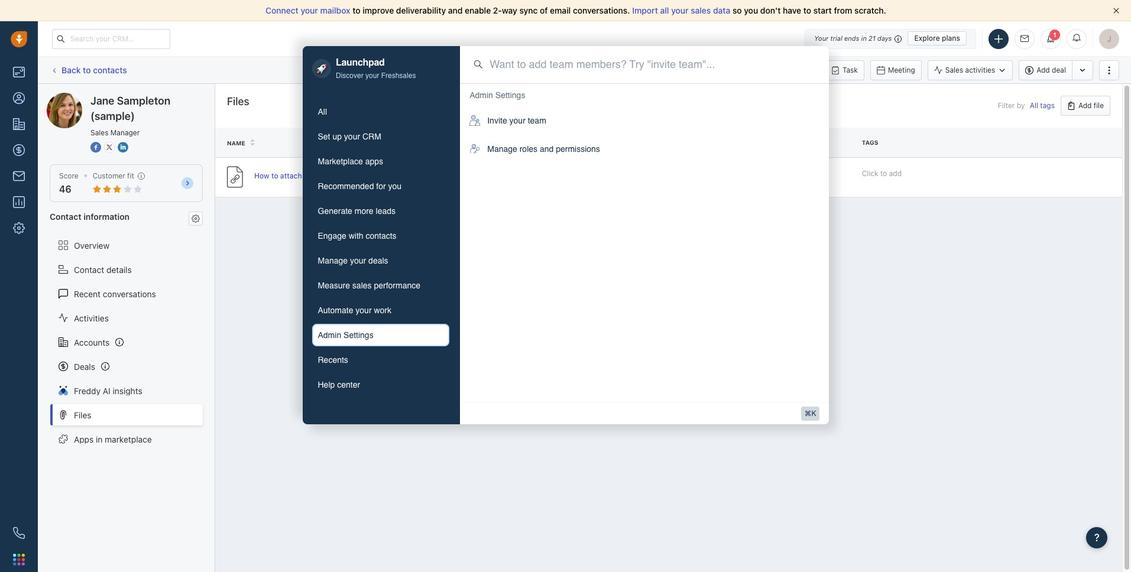 Task type: vqa. For each thing, say whether or not it's contained in the screenshot.
the topmost "Files"
yes



Task type: describe. For each thing, give the bounding box(es) containing it.
accounts
[[74, 338, 110, 348]]

generate
[[318, 207, 352, 216]]

freshsales
[[381, 72, 416, 80]]

how
[[254, 171, 270, 180]]

press-command-k-to-open-and-close element
[[802, 407, 820, 421]]

all tags link
[[1030, 101, 1055, 110]]

manage for manage your deals
[[318, 256, 348, 266]]

1 horizontal spatial files
[[227, 95, 249, 108]]

to right mailbox
[[353, 5, 361, 15]]

set up your crm
[[318, 132, 381, 142]]

your left mailbox
[[301, 5, 318, 15]]

tab list containing all
[[312, 101, 450, 397]]

settings for admin settings button
[[344, 331, 374, 340]]

connect your mailbox link
[[266, 5, 353, 15]]

admin for list of options "list box"
[[470, 91, 493, 100]]

engage with contacts
[[318, 232, 397, 241]]

admin settings for list of options "list box"
[[470, 91, 526, 100]]

engage
[[318, 232, 347, 241]]

import
[[632, 5, 658, 15]]

admin settings heading inside list of options "list box"
[[470, 89, 526, 101]]

task
[[843, 65, 858, 74]]

crm
[[363, 132, 381, 142]]

ai
[[103, 386, 110, 396]]

deals
[[74, 362, 95, 372]]

to right how
[[271, 171, 278, 180]]

0 horizontal spatial in
[[96, 435, 103, 445]]

permissions
[[556, 144, 600, 154]]

measure sales performance button
[[312, 275, 450, 297]]

add file
[[1079, 101, 1104, 110]]

close image
[[1114, 8, 1120, 14]]

with
[[349, 232, 364, 241]]

back
[[62, 65, 81, 75]]

set
[[318, 132, 330, 142]]

sampleton
[[117, 95, 171, 107]]

manage your deals button
[[312, 250, 450, 272]]

launchpad discover your freshsales
[[336, 58, 416, 80]]

generate more leads button
[[312, 200, 450, 223]]

contact for contact details
[[74, 265, 104, 275]]

start
[[814, 5, 832, 15]]

automate your work button
[[312, 300, 450, 322]]

settings for list of options "list box"
[[496, 91, 526, 100]]

days
[[878, 34, 892, 42]]

21
[[869, 34, 876, 42]]

so
[[733, 5, 742, 15]]

deals
[[369, 256, 388, 266]]

0 vertical spatial sales
[[691, 5, 711, 15]]

0 horizontal spatial files
[[74, 410, 91, 420]]

name
[[227, 139, 245, 147]]

contact for contact information
[[50, 212, 81, 222]]

sync
[[520, 5, 538, 15]]

all inside 'button'
[[318, 107, 327, 117]]

46 button
[[59, 184, 71, 195]]

file type
[[590, 139, 621, 147]]

your inside set up your crm button
[[344, 132, 360, 142]]

engage with contacts button
[[312, 225, 450, 247]]

information
[[84, 212, 130, 222]]

send email image
[[1021, 35, 1029, 43]]

call link
[[698, 60, 734, 80]]

add for add file
[[1079, 101, 1092, 110]]

deliverability
[[396, 5, 446, 15]]

connect your mailbox to improve deliverability and enable 2-way sync of email conversations. import all your sales data so you don't have to start from scratch.
[[266, 5, 887, 15]]

k
[[812, 410, 817, 418]]

0 vertical spatial and
[[448, 5, 463, 15]]

marketplace
[[105, 435, 152, 445]]

have
[[783, 5, 802, 15]]

manage for manage roles and permissions
[[488, 144, 517, 154]]

tags
[[1041, 101, 1055, 110]]

import all your sales data link
[[632, 5, 733, 15]]

recommended for you
[[318, 182, 402, 191]]

set up your crm button
[[312, 126, 450, 148]]

phone image
[[13, 528, 25, 539]]

add file button
[[1061, 96, 1111, 116]]

recents button
[[312, 349, 450, 372]]

apps
[[365, 157, 383, 166]]

file
[[590, 139, 603, 147]]

of
[[540, 5, 548, 15]]

mng settings image
[[192, 215, 200, 223]]

to right files
[[320, 171, 327, 180]]

explore plans
[[915, 34, 961, 43]]

admin for admin settings button
[[318, 331, 341, 340]]

contacts for engage with contacts
[[366, 232, 397, 241]]

call
[[716, 65, 728, 74]]

recent
[[74, 289, 101, 299]]

to left add on the top
[[881, 169, 888, 178]]

measure
[[318, 281, 350, 291]]

discover
[[336, 72, 364, 80]]

Search your CRM... text field
[[52, 29, 170, 49]]

your inside automate your work 'button'
[[356, 306, 372, 316]]

recommended for you button
[[312, 175, 450, 198]]

measure sales performance
[[318, 281, 421, 291]]

automate
[[318, 306, 353, 316]]

apps
[[74, 435, 94, 445]]

attach
[[280, 171, 302, 180]]

your inside launchpad discover your freshsales
[[366, 72, 379, 80]]

phone element
[[7, 522, 31, 545]]

add deal button
[[1019, 60, 1072, 80]]

mailbox
[[320, 5, 351, 15]]

score
[[59, 172, 78, 180]]

46
[[59, 184, 71, 195]]

how to attach files to contacts? link
[[254, 171, 363, 183]]

all
[[661, 5, 669, 15]]



Task type: locate. For each thing, give the bounding box(es) containing it.
more
[[355, 207, 374, 216]]

you inside button
[[388, 182, 402, 191]]

click to add
[[862, 169, 902, 178]]

filter
[[998, 101, 1015, 110]]

admin inside button
[[318, 331, 341, 340]]

and left enable
[[448, 5, 463, 15]]

manage left the roles
[[488, 144, 517, 154]]

contact details
[[74, 265, 132, 275]]

meeting button
[[871, 60, 922, 80]]

1 horizontal spatial all
[[1030, 101, 1039, 110]]

deal
[[1052, 66, 1067, 74]]

back to contacts link
[[50, 61, 128, 79]]

⌘ k
[[805, 410, 817, 418]]

0 vertical spatial in
[[862, 34, 867, 42]]

your inside manage your deals button
[[350, 256, 366, 266]]

files
[[227, 95, 249, 108], [74, 410, 91, 420]]

your down launchpad
[[366, 72, 379, 80]]

0 vertical spatial contact
[[50, 212, 81, 222]]

email
[[550, 5, 571, 15]]

freshworks switcher image
[[13, 554, 25, 566]]

1 vertical spatial contacts
[[366, 232, 397, 241]]

1 vertical spatial manage
[[318, 256, 348, 266]]

contacts for back to contacts
[[93, 65, 127, 75]]

scratch.
[[855, 5, 887, 15]]

contacts up manage your deals button
[[366, 232, 397, 241]]

invite
[[488, 116, 507, 125]]

customer
[[93, 172, 125, 180]]

0 vertical spatial sales
[[946, 66, 964, 74]]

0 vertical spatial contacts
[[93, 65, 127, 75]]

0 vertical spatial files
[[227, 95, 249, 108]]

owner
[[499, 139, 523, 147]]

1 horizontal spatial add
[[1079, 101, 1092, 110]]

tags
[[862, 139, 879, 146]]

explore
[[915, 34, 940, 43]]

admin settings inside button
[[318, 331, 374, 340]]

details
[[107, 265, 132, 275]]

tab list
[[312, 101, 450, 397]]

conversations.
[[573, 5, 630, 15]]

settings inside button
[[344, 331, 374, 340]]

way
[[502, 5, 517, 15]]

manage your deals
[[318, 256, 388, 266]]

contact
[[50, 212, 81, 222], [74, 265, 104, 275]]

0 vertical spatial add
[[1037, 66, 1050, 74]]

all up set
[[318, 107, 327, 117]]

settings inside list of options "list box"
[[496, 91, 526, 100]]

sales activities
[[946, 66, 996, 74]]

your inside list of options "list box"
[[510, 116, 526, 125]]

0 vertical spatial manage
[[488, 144, 517, 154]]

in right apps
[[96, 435, 103, 445]]

your right up
[[344, 132, 360, 142]]

2-
[[493, 5, 502, 15]]

you right for
[[388, 182, 402, 191]]

help
[[318, 381, 335, 390]]

1 horizontal spatial manage
[[488, 144, 517, 154]]

filter by all tags
[[998, 101, 1055, 110]]

you right so
[[744, 5, 758, 15]]

invite your team
[[488, 116, 546, 125]]

files up name
[[227, 95, 249, 108]]

up
[[333, 132, 342, 142]]

manage roles and permissions
[[488, 144, 600, 154]]

enable
[[465, 5, 491, 15]]

recommended
[[318, 182, 374, 191]]

recents
[[318, 356, 348, 365]]

back to contacts
[[62, 65, 127, 75]]

by
[[1017, 101, 1025, 110]]

contacts inside button
[[366, 232, 397, 241]]

add left file
[[1079, 101, 1092, 110]]

admin settings heading
[[470, 89, 526, 101], [470, 89, 526, 101]]

0 horizontal spatial add
[[1037, 66, 1050, 74]]

sales
[[946, 66, 964, 74], [91, 128, 109, 137]]

call button
[[698, 60, 734, 80]]

0 horizontal spatial manage
[[318, 256, 348, 266]]

admin inside heading
[[470, 91, 493, 100]]

freddy
[[74, 386, 101, 396]]

marketplace
[[318, 157, 363, 166]]

0 horizontal spatial all
[[318, 107, 327, 117]]

1 horizontal spatial sales
[[946, 66, 964, 74]]

automate your work
[[318, 306, 392, 316]]

1 vertical spatial and
[[540, 144, 554, 154]]

generate more leads
[[318, 207, 396, 216]]

1 vertical spatial files
[[74, 410, 91, 420]]

1 vertical spatial sales
[[352, 281, 372, 291]]

add
[[1037, 66, 1050, 74], [1079, 101, 1092, 110]]

0 horizontal spatial you
[[388, 182, 402, 191]]

sales up automate your work
[[352, 281, 372, 291]]

1 link
[[1041, 29, 1061, 49]]

contact up recent
[[74, 265, 104, 275]]

1 vertical spatial in
[[96, 435, 103, 445]]

sales activities button
[[928, 60, 1019, 80], [928, 60, 1013, 80]]

contacts down search your crm... text field
[[93, 65, 127, 75]]

type
[[605, 139, 621, 147]]

1 horizontal spatial in
[[862, 34, 867, 42]]

0 horizontal spatial contacts
[[93, 65, 127, 75]]

add for add deal
[[1037, 66, 1050, 74]]

1 vertical spatial you
[[388, 182, 402, 191]]

click
[[862, 169, 879, 178]]

(sample)
[[91, 110, 135, 122]]

1 vertical spatial contact
[[74, 265, 104, 275]]

in
[[862, 34, 867, 42], [96, 435, 103, 445]]

0 horizontal spatial and
[[448, 5, 463, 15]]

don't
[[761, 5, 781, 15]]

in left 21
[[862, 34, 867, 42]]

list of options list box
[[460, 83, 829, 163]]

help center
[[318, 381, 360, 390]]

0 vertical spatial you
[[744, 5, 758, 15]]

insights
[[113, 386, 142, 396]]

add deal
[[1037, 66, 1067, 74]]

leads
[[376, 207, 396, 216]]

work
[[374, 306, 392, 316]]

admin settings inside list of options "list box"
[[470, 91, 526, 100]]

how to attach files to contacts?
[[254, 171, 363, 180]]

your left deals
[[350, 256, 366, 266]]

recent conversations
[[74, 289, 156, 299]]

to inside back to contacts link
[[83, 65, 91, 75]]

1 horizontal spatial you
[[744, 5, 758, 15]]

1 horizontal spatial and
[[540, 144, 554, 154]]

performance
[[374, 281, 421, 291]]

manage inside list of options "list box"
[[488, 144, 517, 154]]

to right back
[[83, 65, 91, 75]]

0 horizontal spatial sales
[[352, 281, 372, 291]]

1 horizontal spatial sales
[[691, 5, 711, 15]]

1 vertical spatial sales
[[91, 128, 109, 137]]

add left deal on the top right
[[1037, 66, 1050, 74]]

⌘
[[805, 410, 812, 418]]

jane
[[91, 95, 114, 107]]

activities
[[966, 66, 996, 74]]

contacts?
[[329, 171, 363, 180]]

sales down the (sample)
[[91, 128, 109, 137]]

freddy ai insights
[[74, 386, 142, 396]]

manage down engage
[[318, 256, 348, 266]]

plans
[[942, 34, 961, 43]]

task button
[[825, 60, 865, 80]]

fit
[[127, 172, 134, 180]]

manage inside button
[[318, 256, 348, 266]]

sales inside jane sampleton (sample) sales manager
[[91, 128, 109, 137]]

email
[[668, 65, 686, 74]]

Want to add team members? Try "invite team"... field
[[490, 57, 815, 72]]

your right the 'all'
[[672, 5, 689, 15]]

1
[[1054, 31, 1057, 38]]

0 horizontal spatial sales
[[91, 128, 109, 137]]

conversations
[[103, 289, 156, 299]]

your left the work
[[356, 306, 372, 316]]

files up apps
[[74, 410, 91, 420]]

sales left activities
[[946, 66, 964, 74]]

trial
[[831, 34, 843, 42]]

file
[[1094, 101, 1104, 110]]

data
[[713, 5, 731, 15]]

1 vertical spatial add
[[1079, 101, 1092, 110]]

1 horizontal spatial contacts
[[366, 232, 397, 241]]

from
[[834, 5, 853, 15]]

files
[[304, 171, 318, 180]]

sales left data
[[691, 5, 711, 15]]

and right the roles
[[540, 144, 554, 154]]

contact information
[[50, 212, 130, 222]]

connect
[[266, 5, 299, 15]]

admin settings for admin settings button
[[318, 331, 374, 340]]

manager
[[111, 128, 140, 137]]

for
[[376, 182, 386, 191]]

all right by
[[1030, 101, 1039, 110]]

to left start
[[804, 5, 812, 15]]

your left the team
[[510, 116, 526, 125]]

your
[[815, 34, 829, 42]]

and inside list of options "list box"
[[540, 144, 554, 154]]

contact down 46
[[50, 212, 81, 222]]

sales inside button
[[352, 281, 372, 291]]



